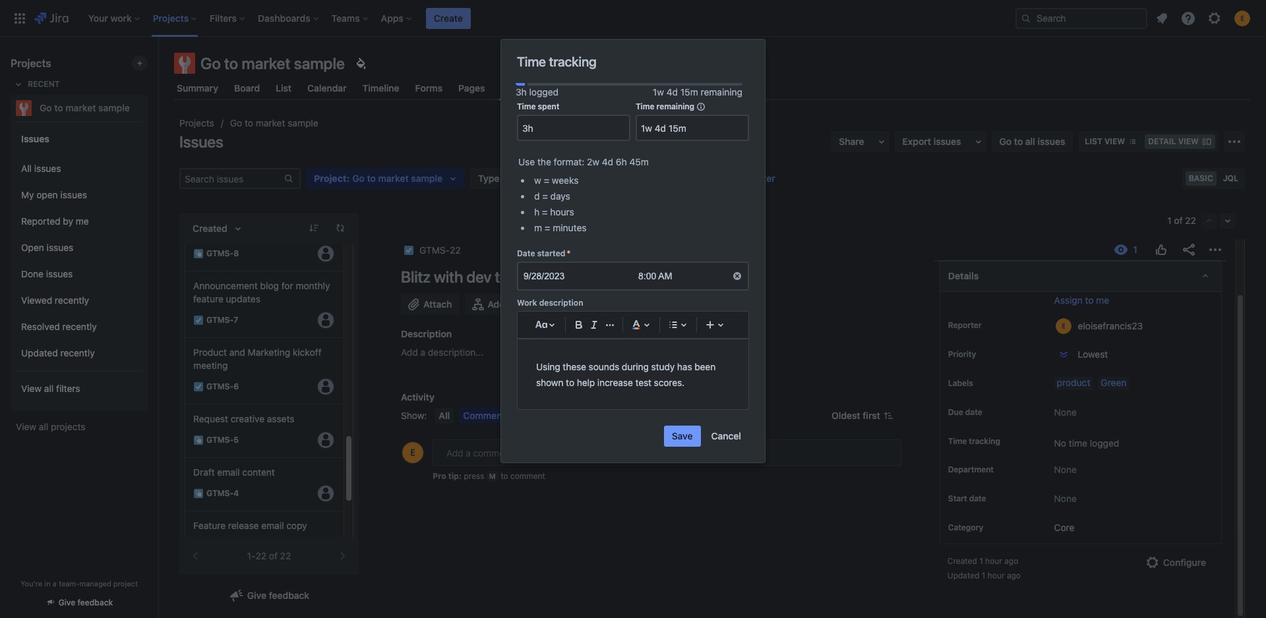 Task type: describe. For each thing, give the bounding box(es) containing it.
jql
[[1223, 173, 1239, 183]]

22 down copy
[[280, 551, 291, 562]]

team-
[[59, 580, 79, 588]]

oldest first
[[832, 410, 880, 422]]

date for start date
[[969, 494, 987, 504]]

clear image
[[732, 271, 743, 282]]

1 vertical spatial hour
[[988, 571, 1005, 581]]

for
[[282, 280, 293, 292]]

Add a comment… field
[[433, 440, 902, 466]]

list view
[[1085, 137, 1126, 146]]

updated inside created 1 hour ago updated 1 hour ago
[[948, 571, 980, 581]]

feedback for the right give feedback button
[[269, 590, 310, 602]]

1 vertical spatial 4d
[[602, 157, 614, 168]]

assets
[[267, 414, 295, 425]]

create button
[[426, 8, 471, 29]]

to right m
[[501, 472, 508, 482]]

list for list view
[[1085, 137, 1103, 146]]

my
[[21, 189, 34, 200]]

0 vertical spatial ago
[[1005, 557, 1019, 567]]

go to all issues
[[1000, 136, 1066, 147]]

content
[[242, 467, 275, 478]]

due date
[[948, 408, 983, 418]]

test
[[636, 378, 652, 389]]

m
[[489, 472, 496, 481]]

all button
[[435, 408, 454, 424]]

comment
[[511, 472, 545, 482]]

0 vertical spatial of
[[1175, 215, 1183, 226]]

date
[[517, 249, 535, 259]]

22 down feature release email copy
[[256, 551, 267, 562]]

open
[[36, 189, 58, 200]]

cancel button
[[704, 426, 749, 447]]

viewed recently
[[21, 295, 89, 306]]

sub task image
[[193, 249, 204, 259]]

issues inside group
[[21, 133, 49, 144]]

updated recently
[[21, 347, 95, 359]]

save for save
[[672, 431, 693, 442]]

list link
[[273, 77, 294, 100]]

more formatting image
[[602, 318, 618, 333]]

45m
[[630, 157, 649, 168]]

1 horizontal spatial tracking
[[969, 437, 1001, 447]]

updates
[[226, 294, 260, 305]]

green link
[[1099, 377, 1130, 391]]

2w
[[587, 157, 600, 168]]

1-
[[247, 551, 256, 562]]

0 vertical spatial hour
[[986, 557, 1003, 567]]

monthly
[[296, 280, 330, 292]]

Search issues text field
[[181, 170, 284, 188]]

1w
[[653, 86, 664, 98]]

a for description...
[[421, 347, 426, 358]]

list for list
[[276, 82, 292, 94]]

gtms-8
[[206, 249, 239, 259]]

filter
[[755, 173, 776, 184]]

none for start date
[[1055, 494, 1077, 505]]

gtms- for 7
[[206, 316, 234, 325]]

none for due date
[[1055, 407, 1077, 418]]

view for view all filters
[[21, 383, 42, 394]]

release
[[228, 520, 259, 532]]

to down recent
[[54, 102, 63, 113]]

add a child issue button
[[465, 294, 569, 315]]

gtms-22 link
[[420, 243, 461, 259]]

has
[[677, 362, 692, 373]]

menu bar containing all
[[432, 408, 614, 424]]

use the format: 2w 4d 6h 45m
[[518, 157, 649, 168]]

1 horizontal spatial time tracking
[[948, 437, 1001, 447]]

gtms- for 22
[[420, 245, 450, 256]]

meeting
[[193, 360, 228, 371]]

give for the left give feedback button
[[59, 598, 75, 608]]

gtms- for 4
[[206, 489, 234, 499]]

4
[[234, 489, 239, 499]]

blitz with dev team
[[401, 268, 530, 286]]

time down 'due'
[[948, 437, 967, 447]]

tracking inside time tracking dialog
[[549, 54, 597, 69]]

newest first image
[[883, 411, 894, 422]]

primary element
[[8, 0, 1016, 37]]

2 vertical spatial go to market sample
[[230, 117, 318, 129]]

2 vertical spatial a
[[53, 580, 57, 588]]

italic ⌘i image
[[587, 318, 602, 333]]

issues for open issues
[[47, 242, 73, 253]]

1 vertical spatial ago
[[1007, 571, 1021, 581]]

cancel
[[711, 431, 741, 442]]

group containing all issues
[[16, 152, 142, 371]]

view for detail view
[[1179, 137, 1199, 146]]

add a description...
[[401, 347, 484, 358]]

export
[[903, 136, 931, 147]]

resolved
[[21, 321, 60, 332]]

green
[[1101, 377, 1127, 389]]

Main content area, start typing to enter text. text field
[[536, 360, 730, 391]]

8
[[234, 249, 239, 259]]

log
[[594, 410, 607, 422]]

time
[[1069, 438, 1088, 449]]

issues inside my open issues link
[[60, 189, 87, 200]]

history button
[[520, 408, 559, 424]]

the
[[538, 157, 551, 168]]

0 vertical spatial go to market sample
[[201, 54, 345, 73]]

work for work log
[[569, 410, 591, 422]]

open export issues dropdown image
[[971, 134, 987, 150]]

spent
[[538, 102, 560, 112]]

done issues
[[21, 268, 73, 279]]

0 horizontal spatial give feedback button
[[37, 592, 121, 614]]

= right w
[[544, 175, 550, 186]]

go inside go to all issues link
[[1000, 136, 1012, 147]]

calendar link
[[305, 77, 349, 100]]

1 horizontal spatial go to market sample link
[[230, 115, 318, 131]]

category
[[948, 523, 984, 533]]

to up board
[[224, 54, 238, 73]]

0 vertical spatial market
[[242, 54, 291, 73]]

feature
[[193, 520, 226, 532]]

shown
[[536, 378, 564, 389]]

calendar
[[307, 82, 347, 94]]

2 vertical spatial sample
[[288, 117, 318, 129]]

creative
[[231, 414, 265, 425]]

1 vertical spatial remaining
[[657, 102, 695, 112]]

issues for all issues
[[34, 163, 61, 174]]

managed
[[79, 580, 111, 588]]

details
[[948, 270, 979, 282]]

give feedback for the right give feedback button
[[247, 590, 310, 602]]

2 horizontal spatial issues
[[501, 82, 529, 94]]

issues for done issues
[[46, 268, 73, 279]]

save button
[[664, 426, 701, 447]]

w = weeks d = days h = hours m = minutes
[[534, 175, 587, 234]]

pages
[[459, 82, 485, 94]]

1 vertical spatial go to market sample
[[40, 102, 130, 113]]

start date
[[948, 494, 987, 504]]

attach
[[423, 299, 452, 310]]

due
[[948, 408, 964, 418]]

8:00
[[639, 271, 657, 282]]

0 vertical spatial 4d
[[667, 86, 678, 98]]

time tracking dialog
[[501, 40, 765, 463]]

all issues link
[[16, 156, 142, 182]]

gtms- for 5
[[206, 436, 234, 446]]

me for assign to me
[[1097, 295, 1110, 306]]

to inside 'button'
[[1085, 295, 1094, 306]]

settings
[[700, 82, 735, 94]]

description
[[539, 298, 583, 308]]

export issues
[[903, 136, 961, 147]]

all for all issues
[[21, 163, 32, 174]]

0 vertical spatial all
[[1026, 136, 1036, 147]]

reports link
[[542, 77, 582, 100]]

view all filters link
[[16, 376, 142, 402]]

forms
[[415, 82, 443, 94]]

all for all
[[439, 410, 450, 422]]

my open issues
[[21, 189, 87, 200]]

save filter button
[[724, 168, 784, 189]]

work description
[[517, 298, 583, 308]]

open issues link
[[16, 235, 142, 261]]

work for work description
[[517, 298, 537, 308]]

22 up with
[[450, 245, 461, 256]]

timeline link
[[360, 77, 402, 100]]

time down 3h
[[517, 102, 536, 112]]

tab list containing issues
[[166, 77, 1259, 100]]

increase
[[598, 378, 633, 389]]

blitz
[[401, 268, 431, 286]]

bold ⌘b image
[[571, 318, 587, 333]]

issue
[[539, 299, 561, 310]]

no
[[1055, 438, 1067, 449]]

assign to me button
[[1055, 294, 1208, 307]]

to down board link
[[245, 117, 253, 129]]

product
[[193, 347, 227, 358]]

blog
[[260, 280, 279, 292]]

description...
[[428, 347, 484, 358]]

add for add a child issue
[[488, 299, 505, 310]]

0 vertical spatial projects
[[11, 57, 51, 69]]



Task type: locate. For each thing, give the bounding box(es) containing it.
0 horizontal spatial give feedback
[[59, 598, 113, 608]]

board link
[[232, 77, 263, 100]]

configure
[[1163, 558, 1206, 569]]

me
[[76, 215, 89, 227], [1097, 295, 1110, 306]]

details element
[[940, 261, 1222, 292]]

profile image of eloisefrancis23 image
[[402, 443, 423, 464]]

give feedback button down "you're in a team-managed project"
[[37, 592, 121, 614]]

group containing issues
[[16, 121, 142, 410]]

work inside work log button
[[569, 410, 591, 422]]

0 horizontal spatial view
[[1105, 137, 1126, 146]]

gtms-22
[[420, 245, 461, 256]]

done issues link
[[16, 261, 142, 288]]

tab list
[[166, 77, 1259, 100]]

all right open export issues dropdown icon
[[1026, 136, 1036, 147]]

1 horizontal spatial remaining
[[701, 86, 743, 98]]

2 vertical spatial none
[[1055, 494, 1077, 505]]

date started *
[[517, 249, 571, 259]]

gtms-4
[[206, 489, 239, 499]]

help
[[577, 378, 595, 389]]

product link
[[1055, 377, 1093, 391]]

issues inside 'export issues' button
[[934, 136, 961, 147]]

resolved recently
[[21, 321, 97, 332]]

comments
[[463, 410, 511, 422]]

recently for viewed recently
[[55, 295, 89, 306]]

market up all issues link
[[66, 102, 96, 113]]

all
[[1026, 136, 1036, 147], [44, 383, 54, 394], [39, 422, 48, 433]]

updated down resolved
[[21, 347, 58, 359]]

0 horizontal spatial 4d
[[602, 157, 614, 168]]

work inside time tracking dialog
[[517, 298, 537, 308]]

request creative assets
[[193, 414, 295, 425]]

1 horizontal spatial updated
[[948, 571, 980, 581]]

0 vertical spatial sample
[[294, 54, 345, 73]]

issues for export issues
[[934, 136, 961, 147]]

1 vertical spatial add
[[401, 347, 418, 358]]

1 vertical spatial all
[[44, 383, 54, 394]]

go up summary
[[201, 54, 221, 73]]

recently down the done issues link
[[55, 295, 89, 306]]

1 horizontal spatial a
[[421, 347, 426, 358]]

go
[[201, 54, 221, 73], [40, 102, 52, 113], [230, 117, 242, 129], [1000, 136, 1012, 147]]

gtms- up with
[[420, 245, 450, 256]]

9/28/2023
[[524, 271, 565, 282]]

all for projects
[[39, 422, 48, 433]]

give feedback down 1-22 of 22
[[247, 590, 310, 602]]

give feedback button
[[221, 586, 317, 607], [37, 592, 121, 614]]

date right start
[[969, 494, 987, 504]]

0 horizontal spatial issues
[[21, 133, 49, 144]]

save left the cancel
[[672, 431, 693, 442]]

0 horizontal spatial go to market sample link
[[11, 95, 142, 121]]

market up list link
[[242, 54, 291, 73]]

board
[[234, 82, 260, 94]]

0 horizontal spatial tracking
[[549, 54, 597, 69]]

1 horizontal spatial save
[[732, 173, 753, 184]]

gtms- down the draft email content
[[206, 489, 234, 499]]

gtms- down the feature
[[206, 316, 234, 325]]

1 vertical spatial all
[[439, 410, 450, 422]]

to right open export issues dropdown icon
[[1014, 136, 1023, 147]]

child
[[515, 299, 536, 310]]

recently down viewed recently link
[[62, 321, 97, 332]]

logged right time
[[1090, 438, 1120, 449]]

issues inside all issues link
[[34, 163, 61, 174]]

reported by me
[[21, 215, 89, 227]]

1 vertical spatial sample
[[98, 102, 130, 113]]

a for child
[[508, 299, 513, 310]]

updated inside group
[[21, 347, 58, 359]]

22 down basic
[[1186, 215, 1197, 226]]

1 horizontal spatial give feedback
[[247, 590, 310, 602]]

0 vertical spatial view
[[21, 383, 42, 394]]

0 vertical spatial list
[[276, 82, 292, 94]]

0 vertical spatial save
[[732, 173, 753, 184]]

view
[[21, 383, 42, 394], [16, 422, 36, 433]]

recently for resolved recently
[[62, 321, 97, 332]]

time tracking inside time tracking dialog
[[517, 54, 597, 69]]

projects
[[51, 422, 85, 433]]

0 vertical spatial work
[[517, 298, 537, 308]]

0 horizontal spatial me
[[76, 215, 89, 227]]

none down product link
[[1055, 407, 1077, 418]]

announcement
[[193, 280, 258, 292]]

2 vertical spatial market
[[256, 117, 285, 129]]

1 horizontal spatial projects
[[179, 117, 214, 129]]

1 vertical spatial save
[[672, 431, 693, 442]]

gtms- inside gtms-22 link
[[420, 245, 450, 256]]

= right m at the top of page
[[545, 223, 550, 234]]

1 vertical spatial recently
[[62, 321, 97, 332]]

you're
[[21, 580, 42, 588]]

1 vertical spatial view
[[16, 422, 36, 433]]

history
[[524, 410, 555, 422]]

issues right export
[[934, 136, 961, 147]]

2 horizontal spatial a
[[508, 299, 513, 310]]

0 vertical spatial task image
[[193, 315, 204, 326]]

add inside button
[[488, 299, 505, 310]]

recently down resolved recently link
[[60, 347, 95, 359]]

add down 'description'
[[401, 347, 418, 358]]

0 vertical spatial sub task image
[[193, 435, 204, 446]]

1 vertical spatial time tracking
[[948, 437, 1001, 447]]

1 horizontal spatial work
[[569, 410, 591, 422]]

0 vertical spatial a
[[508, 299, 513, 310]]

1 vertical spatial projects
[[179, 117, 214, 129]]

go down board link
[[230, 117, 242, 129]]

view all projects
[[16, 422, 85, 433]]

view left filters
[[21, 383, 42, 394]]

issues up time spent
[[501, 82, 529, 94]]

forms link
[[413, 77, 445, 100]]

department
[[948, 465, 994, 475]]

assignee
[[948, 276, 983, 286]]

date right 'due'
[[966, 408, 983, 418]]

1 horizontal spatial give
[[247, 590, 267, 602]]

0 vertical spatial logged
[[529, 86, 559, 98]]

none
[[1055, 407, 1077, 418], [1055, 465, 1077, 476], [1055, 494, 1077, 505]]

save inside "button"
[[732, 173, 753, 184]]

none for department
[[1055, 465, 1077, 476]]

by
[[63, 215, 73, 227]]

view left the projects at the left bottom
[[16, 422, 36, 433]]

0 horizontal spatial list
[[276, 82, 292, 94]]

1 horizontal spatial 4d
[[667, 86, 678, 98]]

all left filters
[[44, 383, 54, 394]]

0 vertical spatial all
[[21, 163, 32, 174]]

1w 4d 15m remaining
[[653, 86, 743, 98]]

resolved recently link
[[16, 314, 142, 340]]

projects down summary "link"
[[179, 117, 214, 129]]

1 horizontal spatial of
[[1175, 215, 1183, 226]]

sub task image
[[193, 435, 204, 446], [193, 489, 204, 499]]

view inside group
[[21, 383, 42, 394]]

1 horizontal spatial add
[[488, 299, 505, 310]]

comments button
[[459, 408, 514, 424]]

Search field
[[1016, 8, 1148, 29]]

go right open export issues dropdown icon
[[1000, 136, 1012, 147]]

1 horizontal spatial issues
[[179, 133, 223, 151]]

give down 1-
[[247, 590, 267, 602]]

0 horizontal spatial time tracking
[[517, 54, 597, 69]]

created
[[948, 557, 977, 567]]

gtms- down request
[[206, 436, 234, 446]]

search image
[[1021, 13, 1032, 23]]

project
[[667, 82, 698, 94]]

all inside group
[[21, 163, 32, 174]]

2 group from the top
[[16, 152, 142, 371]]

menu bar
[[432, 408, 614, 424]]

me for reported by me
[[76, 215, 89, 227]]

1 vertical spatial none
[[1055, 465, 1077, 476]]

reporter
[[948, 321, 982, 330]]

with
[[434, 268, 463, 286]]

save inside button
[[672, 431, 693, 442]]

1 vertical spatial a
[[421, 347, 426, 358]]

time tracking up reports
[[517, 54, 597, 69]]

0 horizontal spatial feedback
[[78, 598, 113, 608]]

go to market sample down list link
[[230, 117, 318, 129]]

time up 3h logged
[[517, 54, 546, 69]]

1 vertical spatial email
[[261, 520, 284, 532]]

1 vertical spatial task image
[[193, 382, 204, 392]]

logged inside time tracking dialog
[[529, 86, 559, 98]]

1 vertical spatial logged
[[1090, 438, 1120, 449]]

during
[[622, 362, 649, 373]]

view for list view
[[1105, 137, 1126, 146]]

issues inside go to all issues link
[[1038, 136, 1066, 147]]

give feedback for the left give feedback button
[[59, 598, 113, 608]]

gtms-6
[[206, 382, 239, 392]]

1 horizontal spatial logged
[[1090, 438, 1120, 449]]

in
[[44, 580, 51, 588]]

sub task image for request creative assets
[[193, 435, 204, 446]]

1 horizontal spatial feedback
[[269, 590, 310, 602]]

to right assign
[[1085, 295, 1094, 306]]

task image
[[193, 315, 204, 326], [193, 382, 204, 392]]

view left the detail
[[1105, 137, 1126, 146]]

save for save filter
[[732, 173, 753, 184]]

1 vertical spatial date
[[969, 494, 987, 504]]

email left copy
[[261, 520, 284, 532]]

all for filters
[[44, 383, 54, 394]]

go to market sample up list link
[[201, 54, 345, 73]]

all right the "show:"
[[439, 410, 450, 422]]

to
[[224, 54, 238, 73], [54, 102, 63, 113], [245, 117, 253, 129], [1014, 136, 1023, 147], [1085, 295, 1094, 306], [566, 378, 575, 389], [501, 472, 508, 482]]

view for view all projects
[[16, 422, 36, 433]]

timeline
[[363, 82, 399, 94]]

announcement blog for monthly feature updates
[[193, 280, 330, 305]]

time remaining
[[636, 102, 695, 112]]

feedback down 1-22 of 22
[[269, 590, 310, 602]]

projects link
[[179, 115, 214, 131]]

go to market sample link down recent
[[11, 95, 142, 121]]

1 horizontal spatial email
[[261, 520, 284, 532]]

0 horizontal spatial email
[[217, 467, 240, 478]]

None field
[[518, 116, 629, 140], [637, 116, 748, 140], [518, 116, 629, 140], [637, 116, 748, 140]]

0 vertical spatial tracking
[[549, 54, 597, 69]]

issues down all issues link
[[60, 189, 87, 200]]

lists image
[[665, 318, 681, 333]]

refresh image
[[335, 223, 346, 234]]

0 vertical spatial add
[[488, 299, 505, 310]]

hours
[[550, 207, 574, 218]]

2 sub task image from the top
[[193, 489, 204, 499]]

0 horizontal spatial a
[[53, 580, 57, 588]]

5
[[234, 436, 239, 446]]

1 vertical spatial tracking
[[969, 437, 1001, 447]]

and
[[229, 347, 245, 358]]

1 none from the top
[[1055, 407, 1077, 418]]

issues up 'open'
[[34, 163, 61, 174]]

oldest first button
[[824, 408, 902, 424]]

8:00 am
[[639, 271, 672, 282]]

1 horizontal spatial give feedback button
[[221, 586, 317, 607]]

give feedback down "you're in a team-managed project"
[[59, 598, 113, 608]]

configure link
[[1137, 553, 1214, 574]]

give down the team-
[[59, 598, 75, 608]]

all up my
[[21, 163, 32, 174]]

go to market sample link down list link
[[230, 115, 318, 131]]

sounds
[[589, 362, 620, 373]]

oldest
[[832, 410, 861, 422]]

gtms- inside gtms-8 link
[[206, 249, 234, 259]]

*
[[567, 249, 571, 259]]

collapse recent projects image
[[11, 77, 26, 92]]

to inside the using these sounds during study has been shown to help increase test scores.
[[566, 378, 575, 389]]

2 vertical spatial 1
[[982, 571, 986, 581]]

gtms-5
[[206, 436, 239, 446]]

gtms-8 link
[[185, 218, 343, 272]]

w
[[534, 175, 541, 186]]

work left the issue at the left of page
[[517, 298, 537, 308]]

list right board
[[276, 82, 292, 94]]

time spent
[[517, 102, 560, 112]]

0 horizontal spatial save
[[672, 431, 693, 442]]

1 horizontal spatial view
[[1179, 137, 1199, 146]]

issues inside open issues link
[[47, 242, 73, 253]]

1 horizontal spatial me
[[1097, 295, 1110, 306]]

4d right the 1w
[[667, 86, 678, 98]]

time tracking up the department
[[948, 437, 1001, 447]]

1 vertical spatial market
[[66, 102, 96, 113]]

4d left the 6h
[[602, 157, 614, 168]]

0 horizontal spatial projects
[[11, 57, 51, 69]]

feedback
[[269, 590, 310, 602], [78, 598, 113, 608]]

1 vertical spatial 1
[[980, 557, 983, 567]]

issues up all issues
[[21, 133, 49, 144]]

1 vertical spatial updated
[[948, 571, 980, 581]]

0 vertical spatial remaining
[[701, 86, 743, 98]]

market down list link
[[256, 117, 285, 129]]

feedback for the left give feedback button
[[78, 598, 113, 608]]

remaining down the project
[[657, 102, 695, 112]]

minutes
[[553, 223, 587, 234]]

email up gtms-4
[[217, 467, 240, 478]]

to left the help
[[566, 378, 575, 389]]

feedback down managed
[[78, 598, 113, 608]]

1 vertical spatial sub task image
[[193, 489, 204, 499]]

using
[[536, 362, 561, 373]]

task image for feature
[[193, 315, 204, 326]]

1 view from the left
[[1105, 137, 1126, 146]]

a down 'description'
[[421, 347, 426, 358]]

me right by
[[76, 215, 89, 227]]

core
[[1055, 523, 1075, 534]]

0 horizontal spatial work
[[517, 298, 537, 308]]

issues inside the done issues link
[[46, 268, 73, 279]]

jira image
[[34, 10, 68, 26], [34, 10, 68, 26]]

ago
[[1005, 557, 1019, 567], [1007, 571, 1021, 581]]

give feedback button down 1-22 of 22
[[221, 586, 317, 607]]

issues down projects link at the top left of page
[[179, 133, 223, 151]]

a left child
[[508, 299, 513, 310]]

= right h
[[542, 207, 548, 218]]

go down recent
[[40, 102, 52, 113]]

2 task image from the top
[[193, 382, 204, 392]]

all inside group
[[44, 383, 54, 394]]

0 horizontal spatial give
[[59, 598, 75, 608]]

work log
[[569, 410, 607, 422]]

task image left gtms-6
[[193, 382, 204, 392]]

work left the log
[[569, 410, 591, 422]]

these
[[563, 362, 586, 373]]

labels
[[948, 379, 973, 389]]

gtms-7
[[206, 316, 238, 325]]

gtms- right sub task icon
[[206, 249, 234, 259]]

none up core
[[1055, 494, 1077, 505]]

0 vertical spatial none
[[1055, 407, 1077, 418]]

0 horizontal spatial all
[[21, 163, 32, 174]]

0 vertical spatial recently
[[55, 295, 89, 306]]

1 group from the top
[[16, 121, 142, 410]]

2 none from the top
[[1055, 465, 1077, 476]]

6
[[234, 382, 239, 392]]

tracking up the department
[[969, 437, 1001, 447]]

create banner
[[0, 0, 1267, 37]]

save left filter
[[732, 173, 753, 184]]

text styles image
[[534, 318, 549, 333]]

2 view from the left
[[1179, 137, 1199, 146]]

all inside "button"
[[439, 410, 450, 422]]

sub task image for draft email content
[[193, 489, 204, 499]]

projects up recent
[[11, 57, 51, 69]]

me inside 'button'
[[1097, 295, 1110, 306]]

0 horizontal spatial updated
[[21, 347, 58, 359]]

tip:
[[448, 472, 462, 482]]

give for the right give feedback button
[[247, 590, 267, 602]]

sub task image down "draft" at the left of page
[[193, 489, 204, 499]]

1 horizontal spatial list
[[1085, 137, 1103, 146]]

issues up viewed recently on the top left of page
[[46, 268, 73, 279]]

7
[[234, 316, 238, 325]]

0 horizontal spatial of
[[269, 551, 278, 562]]

a inside button
[[508, 299, 513, 310]]

issues left list view
[[1038, 136, 1066, 147]]

done
[[21, 268, 44, 279]]

no time logged
[[1055, 438, 1120, 449]]

logged up 'spent'
[[529, 86, 559, 98]]

date for due date
[[966, 408, 983, 418]]

project
[[113, 580, 138, 588]]

sub task image left gtms-5
[[193, 435, 204, 446]]

= right d
[[542, 191, 548, 202]]

sort descending image
[[309, 223, 319, 234]]

3h logged
[[516, 86, 559, 98]]

go to market sample down recent
[[40, 102, 130, 113]]

all left the projects at the left bottom
[[39, 422, 48, 433]]

tracking up reports
[[549, 54, 597, 69]]

none down "no"
[[1055, 465, 1077, 476]]

add for add a description...
[[401, 347, 418, 358]]

0 vertical spatial 1
[[1168, 215, 1172, 226]]

a
[[508, 299, 513, 310], [421, 347, 426, 358], [53, 580, 57, 588]]

0 horizontal spatial remaining
[[657, 102, 695, 112]]

logged
[[529, 86, 559, 98], [1090, 438, 1120, 449]]

product
[[1057, 377, 1091, 389]]

view right the detail
[[1179, 137, 1199, 146]]

remaining
[[701, 86, 743, 98], [657, 102, 695, 112]]

issues
[[501, 82, 529, 94], [179, 133, 223, 151], [21, 133, 49, 144]]

recently for updated recently
[[60, 347, 95, 359]]

1 sub task image from the top
[[193, 435, 204, 446]]

gtms- for 8
[[206, 249, 234, 259]]

viewed
[[21, 295, 52, 306]]

1 task image from the top
[[193, 315, 204, 326]]

updated down created
[[948, 571, 980, 581]]

create
[[434, 12, 463, 23]]

list right 'go to all issues'
[[1085, 137, 1103, 146]]

1 vertical spatial work
[[569, 410, 591, 422]]

group
[[16, 121, 142, 410], [16, 152, 142, 371]]

gtms- for 6
[[206, 382, 234, 392]]

me down unassigned
[[1097, 295, 1110, 306]]

remaining right 15m
[[701, 86, 743, 98]]

2 vertical spatial all
[[39, 422, 48, 433]]

3 none from the top
[[1055, 494, 1077, 505]]

gtms- down meeting
[[206, 382, 234, 392]]

my open issues link
[[16, 182, 142, 208]]

0 vertical spatial time tracking
[[517, 54, 597, 69]]

task image for meeting
[[193, 382, 204, 392]]

add left child
[[488, 299, 505, 310]]

1 horizontal spatial all
[[439, 410, 450, 422]]

time down the 1w
[[636, 102, 655, 112]]

1 of 22
[[1168, 215, 1197, 226]]

1 vertical spatial me
[[1097, 295, 1110, 306]]



Task type: vqa. For each thing, say whether or not it's contained in the screenshot.
the topmost None
yes



